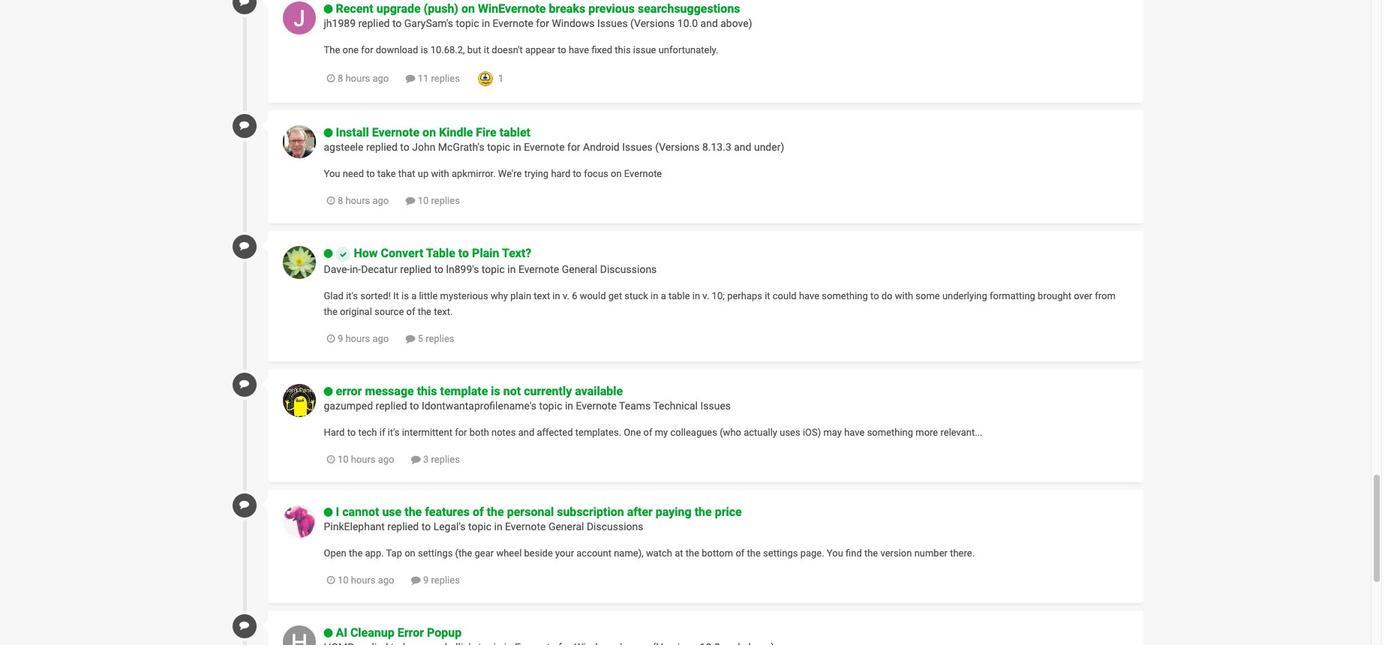 Task type: describe. For each thing, give the bounding box(es) containing it.
5 replies
[[415, 333, 455, 344]]

android
[[583, 141, 620, 153]]

1 v. from the left
[[563, 291, 570, 302]]

jh1989 image
[[283, 1, 316, 34]]

colleagues
[[671, 427, 718, 438]]

9 replies
[[421, 575, 460, 586]]

10 for cannot
[[338, 575, 349, 586]]

i
[[336, 505, 339, 519]]

over
[[1074, 291, 1093, 302]]

1 vertical spatial it's
[[388, 427, 400, 438]]

9 for 9 hours ago
[[338, 333, 343, 344]]

clock o image
[[327, 576, 335, 585]]

to down table
[[434, 264, 444, 276]]

ago for evernote
[[373, 195, 389, 207]]

the down glad
[[324, 306, 338, 317]]

in down winevernote at the left
[[482, 17, 490, 29]]

little
[[419, 291, 438, 302]]

issues for searchsuggestions
[[597, 17, 628, 29]]

the left app.
[[349, 548, 363, 559]]

bottom
[[702, 548, 733, 559]]

topic for features
[[468, 521, 492, 533]]

on right tap on the left of page
[[405, 548, 416, 559]]

0 vertical spatial 10
[[418, 195, 429, 207]]

garysam link
[[404, 17, 447, 29]]

comment image inside 10 replies "link"
[[406, 196, 415, 206]]

1 vertical spatial issues
[[622, 141, 653, 153]]

on right focus
[[611, 168, 622, 180]]

the right find
[[865, 548, 878, 559]]

open
[[324, 548, 347, 559]]

templates.
[[575, 427, 622, 438]]

hours for message
[[351, 454, 376, 465]]

evernote down personal
[[505, 521, 546, 533]]

to up the ln899 link
[[458, 246, 469, 261]]

the right at
[[686, 548, 700, 559]]

your
[[555, 548, 574, 559]]

2 horizontal spatial have
[[845, 427, 865, 438]]

in down tablet on the left
[[513, 141, 521, 153]]

the right bottom
[[747, 548, 761, 559]]

to right the hard
[[573, 168, 582, 180]]

is for not
[[491, 384, 500, 398]]

1 vertical spatial (versions
[[655, 141, 700, 153]]

hours down original
[[346, 333, 370, 344]]

ago for message
[[378, 454, 394, 465]]

pinkelephant replied to legal 's topic in evernote general discussions
[[324, 521, 644, 533]]

replies for template
[[431, 454, 460, 465]]

in up wheel on the left bottom of page
[[494, 521, 503, 533]]

's down fire
[[478, 141, 485, 153]]

comment image left homr image
[[239, 621, 249, 630]]

11 replies link
[[406, 73, 460, 84]]

evernote general discussions link for evernote
[[519, 264, 657, 276]]

john
[[412, 141, 436, 153]]

searchsuggestions
[[638, 1, 740, 16]]

use
[[382, 505, 402, 519]]

comment image inside 9 replies link
[[411, 576, 421, 585]]

comment image inside 5 replies "link"
[[406, 334, 415, 344]]

0 vertical spatial (versions
[[631, 17, 675, 29]]

number
[[915, 548, 948, 559]]

1 vertical spatial and
[[734, 141, 752, 153]]

(the
[[455, 548, 472, 559]]

garysam
[[404, 17, 447, 29]]

pinkelephant image
[[283, 505, 316, 538]]

replies for the
[[431, 575, 460, 586]]

to left john
[[400, 141, 410, 153]]

available
[[575, 384, 623, 398]]

1 vertical spatial you
[[827, 548, 844, 559]]

recent upgrade (push) on winevernote breaks previous searchsuggestions link
[[336, 1, 740, 16]]

ln899 link
[[446, 264, 472, 276]]

on up john
[[423, 125, 436, 140]]

to down message
[[410, 400, 419, 412]]

technical
[[653, 400, 698, 412]]

in right stuck
[[651, 291, 659, 302]]

apkmirror.
[[452, 168, 496, 180]]

recent
[[336, 1, 374, 16]]

jh1989 link
[[324, 17, 356, 29]]

cleanup
[[350, 626, 395, 640]]

10 hours ago link for message
[[327, 454, 394, 465]]

after
[[627, 505, 653, 519]]

on right (push)
[[462, 1, 475, 16]]

in right table
[[693, 291, 700, 302]]

replies for kindle
[[431, 195, 460, 207]]

comment image left the gazumped icon
[[239, 379, 249, 389]]

gazumped
[[324, 400, 373, 412]]

version
[[881, 548, 912, 559]]

the up pinkelephant replied to legal 's topic in evernote general discussions
[[487, 505, 504, 519]]

one
[[624, 427, 641, 438]]

in down text?
[[508, 264, 516, 276]]

evernote down evernote for android issues (versions 8.13.3 and under) link in the top of the page
[[624, 168, 662, 180]]

clock o image for recent upgrade (push) on winevernote breaks previous searchsuggestions
[[327, 74, 335, 83]]

is for a
[[402, 291, 409, 302]]

hours for evernote
[[346, 195, 370, 207]]

hours for upgrade
[[346, 73, 370, 84]]

topic down fire
[[487, 141, 511, 153]]

relevant...
[[941, 427, 983, 438]]

the left price
[[695, 505, 712, 519]]

my
[[655, 427, 668, 438]]

error message this template is not currently available link
[[336, 384, 623, 398]]

of left my
[[644, 427, 653, 438]]

replied down convert
[[400, 264, 432, 276]]

9 hours ago
[[338, 333, 389, 344]]

to left "legal"
[[422, 521, 431, 533]]

from
[[1095, 291, 1116, 302]]

topic for winevernote
[[456, 17, 479, 29]]

1
[[498, 73, 504, 84]]

replied for message
[[376, 400, 407, 412]]

pinkelephant
[[324, 521, 385, 533]]

1 vertical spatial general
[[549, 521, 584, 533]]

's for is
[[530, 400, 537, 412]]

for right one
[[361, 44, 373, 56]]

plain
[[511, 291, 531, 302]]

to right the appear
[[558, 44, 566, 56]]

may
[[824, 427, 842, 438]]

10 replies
[[415, 195, 460, 207]]

5 replies link
[[406, 333, 455, 344]]

8 hours ago for install
[[338, 195, 389, 207]]

10.68.2,
[[431, 44, 465, 56]]

table
[[426, 246, 456, 261]]

windows
[[552, 17, 595, 29]]

agsteele
[[324, 141, 364, 153]]

under)
[[754, 141, 785, 153]]

beside
[[524, 548, 553, 559]]

5
[[418, 333, 423, 344]]

agsteele link
[[324, 141, 364, 153]]

price
[[715, 505, 742, 519]]

evernote general discussions link for discussions
[[505, 521, 644, 533]]

do
[[882, 291, 893, 302]]

previous
[[589, 1, 635, 16]]

11
[[418, 73, 429, 84]]

text
[[534, 291, 550, 302]]

replied for cannot
[[387, 521, 419, 533]]

0 vertical spatial general
[[562, 264, 598, 276]]

sad image
[[477, 70, 495, 88]]

the right use on the bottom of the page
[[405, 505, 422, 519]]

topic down plain
[[482, 264, 505, 276]]

affected
[[537, 427, 573, 438]]

issue
[[633, 44, 656, 56]]

you need to take that up with apkmirror.  we're trying hard to focus on evernote
[[324, 168, 662, 180]]

take
[[377, 168, 396, 180]]

replies for on
[[431, 73, 460, 84]]

john mcgrath link
[[412, 141, 478, 153]]

doesn't
[[492, 44, 523, 56]]

why
[[491, 291, 508, 302]]

replied for upgrade
[[358, 17, 390, 29]]

personal
[[507, 505, 554, 519]]

watch
[[646, 548, 673, 559]]

table
[[669, 291, 690, 302]]

hard
[[324, 427, 345, 438]]

page.
[[801, 548, 825, 559]]

we're
[[498, 168, 522, 180]]

1 settings from the left
[[418, 548, 453, 559]]

evernote up the trying
[[524, 141, 565, 153]]

to down upgrade
[[392, 17, 402, 29]]

for left android
[[567, 141, 581, 153]]

for left both
[[455, 427, 467, 438]]

go to first unread post image for i cannot use the features of the personal subscription after paying the price
[[324, 508, 333, 518]]

find
[[846, 548, 862, 559]]

comment image left 'pinkelephant' image
[[239, 500, 249, 509]]

it inside glad it's sorted! it is a little mysterious why plain text in v. 6 would get stuck in a table in v. 10; perhaps it could have something to do with some underlying formatting brought over from the original source of the text.
[[765, 291, 771, 302]]

the down little
[[418, 306, 432, 317]]

could
[[773, 291, 797, 302]]

fire
[[476, 125, 497, 140]]

teams
[[619, 400, 651, 412]]

something inside glad it's sorted! it is a little mysterious why plain text in v. 6 would get stuck in a table in v. 10; perhaps it could have something to do with some underlying formatting brought over from the original source of the text.
[[822, 291, 868, 302]]

10 replies link
[[406, 195, 460, 207]]

appear
[[525, 44, 555, 56]]

clock o image for install evernote on kindle fire tablet
[[327, 196, 335, 206]]

it
[[393, 291, 399, 302]]

evernote down winevernote at the left
[[493, 17, 534, 29]]

fixed
[[592, 44, 613, 56]]

comment image left "dave in decatur" image
[[239, 241, 249, 251]]

how convert table to plain text? link
[[336, 246, 532, 262]]

the one for download is 10.68.2, but it doesn't appear to have fixed this issue unfortunately.
[[324, 44, 719, 56]]

to left take in the top left of the page
[[366, 168, 375, 180]]

replies right '5'
[[426, 333, 455, 344]]



Task type: vqa. For each thing, say whether or not it's contained in the screenshot.
topmost 6 hours ago
no



Task type: locate. For each thing, give the bounding box(es) containing it.
0 vertical spatial 8
[[338, 73, 343, 84]]

with
[[431, 168, 449, 180], [895, 291, 913, 302]]

agsteele image
[[283, 125, 316, 158]]

discussions
[[600, 264, 657, 276], [587, 521, 644, 533]]

unfortunately.
[[659, 44, 719, 56]]

1 clock o image from the top
[[327, 74, 335, 83]]

idontwantaprofilename link
[[422, 400, 530, 412]]

above)
[[721, 17, 752, 29]]

and right '8.13.3'
[[734, 141, 752, 153]]

0 vertical spatial and
[[701, 17, 718, 29]]

replied down the recent
[[358, 17, 390, 29]]

you left need
[[324, 168, 340, 180]]

of
[[406, 306, 415, 317], [644, 427, 653, 438], [473, 505, 484, 519], [736, 548, 745, 559]]

1 8 hours ago from the top
[[338, 73, 389, 84]]

intermittent
[[402, 427, 453, 438]]

winevernote
[[478, 1, 546, 16]]

have right could
[[799, 291, 820, 302]]

0 vertical spatial issues
[[597, 17, 628, 29]]

1 go to first unread post image from the top
[[324, 128, 333, 138]]

replies right 3
[[431, 454, 460, 465]]

9 up error
[[423, 575, 429, 586]]

comment image left agsteele image
[[239, 120, 249, 130]]

2 horizontal spatial is
[[491, 384, 500, 398]]

and right 10.0
[[701, 17, 718, 29]]

0 horizontal spatial is
[[402, 291, 409, 302]]

general up 6
[[562, 264, 598, 276]]

8 hours ago link down need
[[327, 195, 389, 207]]

8 for recent upgrade (push) on winevernote breaks previous searchsuggestions
[[338, 73, 343, 84]]

is right it
[[402, 291, 409, 302]]

evernote general discussions link up 'would'
[[519, 264, 657, 276]]

1 horizontal spatial this
[[615, 44, 631, 56]]

0 vertical spatial it
[[484, 44, 489, 56]]

1 horizontal spatial have
[[799, 291, 820, 302]]

1 vertical spatial this
[[417, 384, 437, 398]]

text?
[[502, 246, 532, 261]]

for
[[536, 17, 549, 29], [361, 44, 373, 56], [567, 141, 581, 153], [455, 427, 467, 438]]

0 vertical spatial 8 hours ago link
[[327, 73, 389, 84]]

4 clock o image from the top
[[327, 455, 335, 464]]

of right bottom
[[736, 548, 745, 559]]

comment image
[[239, 0, 249, 6], [239, 120, 249, 130], [406, 196, 415, 206], [406, 334, 415, 344], [239, 379, 249, 389], [411, 455, 421, 464], [239, 500, 249, 509]]

10.0
[[678, 17, 698, 29]]

topic for is
[[539, 400, 563, 412]]

10 hours ago link
[[327, 454, 394, 465], [327, 575, 394, 586]]

go to first unread post image
[[324, 128, 333, 138], [324, 249, 333, 259], [324, 387, 333, 397], [324, 628, 333, 639]]

go to first unread post image up agsteele link
[[324, 128, 333, 138]]

glad
[[324, 291, 344, 302]]

0 vertical spatial something
[[822, 291, 868, 302]]

replied for evernote
[[366, 141, 398, 153]]

3 go to first unread post image from the top
[[324, 387, 333, 397]]

ago down take in the top left of the page
[[373, 195, 389, 207]]

9 replies link
[[411, 575, 460, 586]]

(who
[[720, 427, 742, 438]]

subscription
[[557, 505, 624, 519]]

8 hours ago link
[[327, 73, 389, 84], [327, 195, 389, 207]]

to left the tech
[[347, 427, 356, 438]]

evernote teams technical issues link
[[576, 400, 731, 412]]

2 vertical spatial is
[[491, 384, 500, 398]]

1 vertical spatial with
[[895, 291, 913, 302]]

issues for available
[[701, 400, 731, 412]]

0 vertical spatial is
[[421, 44, 428, 56]]

8 hours ago for recent
[[338, 73, 389, 84]]

mysterious
[[440, 291, 488, 302]]

2 8 from the top
[[338, 195, 343, 207]]

is inside glad it's sorted! it is a little mysterious why plain text in v. 6 would get stuck in a table in v. 10; perhaps it could have something to do with some underlying formatting brought over from the original source of the text.
[[402, 291, 409, 302]]

general up your
[[549, 521, 584, 533]]

wheel
[[496, 548, 522, 559]]

i cannot use the features of the personal subscription after paying the price link
[[336, 505, 742, 519]]

(versions left '8.13.3'
[[655, 141, 700, 153]]

's for features
[[459, 521, 466, 533]]

2 clock o image from the top
[[327, 196, 335, 206]]

1 vertical spatial 8
[[338, 195, 343, 207]]

discussions down subscription
[[587, 521, 644, 533]]

replied up take in the top left of the page
[[366, 141, 398, 153]]

it right 'but'
[[484, 44, 489, 56]]

message
[[365, 384, 414, 398]]

1 vertical spatial 10 hours ago link
[[327, 575, 394, 586]]

currently
[[524, 384, 572, 398]]

clock o image down hard on the bottom left
[[327, 455, 335, 464]]

for down "recent upgrade (push) on winevernote breaks previous searchsuggestions" 'link'
[[536, 17, 549, 29]]

1 vertical spatial 8 hours ago
[[338, 195, 389, 207]]

open the app. tap on settings (the gear wheel beside your account name), watch at the bottom of the settings page. you find the version number there.
[[324, 548, 975, 559]]

issues
[[597, 17, 628, 29], [622, 141, 653, 153], [701, 400, 731, 412]]

0 vertical spatial evernote general discussions link
[[519, 264, 657, 276]]

1 horizontal spatial settings
[[763, 548, 798, 559]]

something left more
[[867, 427, 913, 438]]

ai
[[336, 626, 347, 640]]

gazumped replied to idontwantaprofilename 's topic in evernote teams technical issues
[[324, 400, 731, 412]]

hours down one
[[346, 73, 370, 84]]

1 vertical spatial go to first unread post image
[[324, 508, 333, 518]]

9 for 9 replies
[[423, 575, 429, 586]]

replied down use on the bottom of the page
[[387, 521, 419, 533]]

0 horizontal spatial 9
[[338, 333, 343, 344]]

ago
[[373, 73, 389, 84], [373, 195, 389, 207], [373, 333, 389, 344], [378, 454, 394, 465], [378, 575, 394, 586]]

upgrade
[[377, 1, 421, 16]]

8 for install evernote on kindle fire tablet
[[338, 195, 343, 207]]

you
[[324, 168, 340, 180], [827, 548, 844, 559]]

of right source
[[406, 306, 415, 317]]

evernote for android issues (versions 8.13.3 and under) link
[[524, 141, 785, 153]]

there.
[[950, 548, 975, 559]]

error
[[336, 384, 362, 398]]

with inside glad it's sorted! it is a little mysterious why plain text in v. 6 would get stuck in a table in v. 10; perhaps it could have something to do with some underlying formatting brought over from the original source of the text.
[[895, 291, 913, 302]]

1 vertical spatial is
[[402, 291, 409, 302]]

2 vertical spatial and
[[518, 427, 535, 438]]

0 vertical spatial go to first unread post image
[[324, 4, 333, 14]]

check image
[[340, 251, 347, 258]]

1 vertical spatial have
[[799, 291, 820, 302]]

10 right clock o icon
[[338, 575, 349, 586]]

8 hours ago link for recent
[[327, 73, 389, 84]]

's down (push)
[[447, 17, 453, 29]]

tap
[[386, 548, 402, 559]]

clock o image for error message this template is not currently available
[[327, 455, 335, 464]]

1 horizontal spatial it's
[[388, 427, 400, 438]]

go to first unread post image for install evernote on kindle fire tablet
[[324, 128, 333, 138]]

10 hours ago link down the tech
[[327, 454, 394, 465]]

10
[[418, 195, 429, 207], [338, 454, 349, 465], [338, 575, 349, 586]]

download
[[376, 44, 418, 56]]

1 horizontal spatial you
[[827, 548, 844, 559]]

and right notes
[[518, 427, 535, 438]]

2 go to first unread post image from the top
[[324, 249, 333, 259]]

go to first unread post image for recent upgrade (push) on winevernote breaks previous searchsuggestions
[[324, 4, 333, 14]]

comment image left '5'
[[406, 334, 415, 344]]

install evernote on kindle fire tablet
[[336, 125, 531, 140]]

glad it's sorted! it is a little mysterious why plain text in v. 6 would get stuck in a table in v. 10; perhaps it could have something to do with some underlying formatting brought over from the original source of the text.
[[324, 291, 1116, 317]]

4 go to first unread post image from the top
[[324, 628, 333, 639]]

account
[[577, 548, 612, 559]]

hours down need
[[346, 195, 370, 207]]

's
[[447, 17, 453, 29], [478, 141, 485, 153], [472, 264, 479, 276], [530, 400, 537, 412], [459, 521, 466, 533]]

have left fixed
[[569, 44, 589, 56]]

it
[[484, 44, 489, 56], [765, 291, 771, 302]]

's for winevernote
[[447, 17, 453, 29]]

ai cleanup error popup link
[[336, 626, 462, 640]]

8 down the the
[[338, 73, 343, 84]]

gear
[[475, 548, 494, 559]]

ago for cannot
[[378, 575, 394, 586]]

comment image inside 11 replies link
[[406, 74, 415, 83]]

jh1989 replied to garysam 's topic in evernote for windows issues (versions 10.0 and above)
[[324, 17, 752, 29]]

it's inside glad it's sorted! it is a little mysterious why plain text in v. 6 would get stuck in a table in v. 10; perhaps it could have something to do with some underlying formatting brought over from the original source of the text.
[[346, 291, 358, 302]]

ago down tap on the left of page
[[378, 575, 394, 586]]

go to first unread post image left i
[[324, 508, 333, 518]]

go to first unread post image for error message this template is not currently available
[[324, 387, 333, 397]]

0 vertical spatial discussions
[[600, 264, 657, 276]]

2 vertical spatial issues
[[701, 400, 731, 412]]

go to first unread post image for ai cleanup error popup
[[324, 628, 333, 639]]

0 vertical spatial have
[[569, 44, 589, 56]]

recent upgrade (push) on winevernote breaks previous searchsuggestions
[[336, 1, 740, 16]]

2 vertical spatial have
[[845, 427, 865, 438]]

legal
[[434, 521, 459, 533]]

0 horizontal spatial it's
[[346, 291, 358, 302]]

8.13.3
[[702, 141, 732, 153]]

1 horizontal spatial v.
[[703, 291, 710, 302]]

10 down up
[[418, 195, 429, 207]]

0 vertical spatial 9
[[338, 333, 343, 344]]

0 horizontal spatial v.
[[563, 291, 570, 302]]

3 replies
[[421, 454, 460, 465]]

go to first unread post image left check icon
[[324, 249, 333, 259]]

of up pinkelephant replied to legal 's topic in evernote general discussions
[[473, 505, 484, 519]]

10 for message
[[338, 454, 349, 465]]

2 v. from the left
[[703, 291, 710, 302]]

clock o image down "agsteele"
[[327, 196, 335, 206]]

kindle
[[439, 125, 473, 140]]

0 vertical spatial 10 hours ago
[[338, 454, 394, 465]]

both
[[470, 427, 489, 438]]

would
[[580, 291, 606, 302]]

gazumped link
[[324, 400, 373, 412]]

1 8 hours ago link from the top
[[327, 73, 389, 84]]

(versions up "issue" in the top of the page
[[631, 17, 675, 29]]

with right do
[[895, 291, 913, 302]]

if
[[380, 427, 385, 438]]

1 vertical spatial 10 hours ago
[[338, 575, 394, 586]]

0 vertical spatial it's
[[346, 291, 358, 302]]

3
[[423, 454, 429, 465]]

comment image left jh1989 icon
[[239, 0, 249, 6]]

0 horizontal spatial you
[[324, 168, 340, 180]]

0 vertical spatial this
[[615, 44, 631, 56]]

this left the template
[[417, 384, 437, 398]]

1 horizontal spatial 9
[[423, 575, 429, 586]]

10 hours ago down the tech
[[338, 454, 394, 465]]

1 horizontal spatial is
[[421, 44, 428, 56]]

2 8 hours ago from the top
[[338, 195, 389, 207]]

0 horizontal spatial with
[[431, 168, 449, 180]]

comment image down that
[[406, 196, 415, 206]]

1 horizontal spatial a
[[661, 291, 666, 302]]

you left find
[[827, 548, 844, 559]]

ago down download
[[373, 73, 389, 84]]

1 vertical spatial it
[[765, 291, 771, 302]]

1 vertical spatial discussions
[[587, 521, 644, 533]]

comment image
[[406, 74, 415, 83], [239, 241, 249, 251], [411, 576, 421, 585], [239, 621, 249, 630]]

1 vertical spatial something
[[867, 427, 913, 438]]

1 vertical spatial 9
[[423, 575, 429, 586]]

issues down previous
[[597, 17, 628, 29]]

1 8 from the top
[[338, 73, 343, 84]]

it's right if on the left bottom of page
[[388, 427, 400, 438]]

2 8 hours ago link from the top
[[327, 195, 389, 207]]

issues up (who
[[701, 400, 731, 412]]

0 vertical spatial 8 hours ago
[[338, 73, 389, 84]]

convert
[[381, 246, 424, 261]]

have right may on the right of page
[[845, 427, 865, 438]]

in right "text"
[[553, 291, 560, 302]]

jh1989
[[324, 17, 356, 29]]

2 settings from the left
[[763, 548, 798, 559]]

10 hours ago for cannot
[[338, 575, 394, 586]]

v. left 10;
[[703, 291, 710, 302]]

2 horizontal spatial and
[[734, 141, 752, 153]]

comment image inside 3 replies link
[[411, 455, 421, 464]]

10 hours ago link down app.
[[327, 575, 394, 586]]

is left 10.68.2,
[[421, 44, 428, 56]]

a left table
[[661, 291, 666, 302]]

settings left page. at the right
[[763, 548, 798, 559]]

tech
[[358, 427, 377, 438]]

to inside glad it's sorted! it is a little mysterious why plain text in v. 6 would get stuck in a table in v. 10; perhaps it could have something to do with some underlying formatting brought over from the original source of the text.
[[871, 291, 879, 302]]

1 horizontal spatial it
[[765, 291, 771, 302]]

evernote up john
[[372, 125, 420, 140]]

replies down (the
[[431, 575, 460, 586]]

0 vertical spatial you
[[324, 168, 340, 180]]

8 hours ago link for install
[[327, 195, 389, 207]]

to left do
[[871, 291, 879, 302]]

0 horizontal spatial settings
[[418, 548, 453, 559]]

text.
[[434, 306, 453, 317]]

install
[[336, 125, 369, 140]]

underlying
[[943, 291, 988, 302]]

3 clock o image from the top
[[327, 334, 335, 344]]

legal link
[[434, 521, 459, 533]]

0 vertical spatial with
[[431, 168, 449, 180]]

clock o image inside '9 hours ago' link
[[327, 334, 335, 344]]

2 go to first unread post image from the top
[[324, 508, 333, 518]]

0 horizontal spatial a
[[411, 291, 417, 302]]

1 vertical spatial evernote general discussions link
[[505, 521, 644, 533]]

original
[[340, 306, 372, 317]]

ago for upgrade
[[373, 73, 389, 84]]

0 horizontal spatial it
[[484, 44, 489, 56]]

clock o image left 9 hours ago
[[327, 334, 335, 344]]

ai cleanup error popup
[[336, 626, 462, 640]]

1 10 hours ago link from the top
[[327, 454, 394, 465]]

something left do
[[822, 291, 868, 302]]

of inside glad it's sorted! it is a little mysterious why plain text in v. 6 would get stuck in a table in v. 10; perhaps it could have something to do with some underlying formatting brought over from the original source of the text.
[[406, 306, 415, 317]]

homr image
[[283, 626, 316, 645]]

1 vertical spatial 8 hours ago link
[[327, 195, 389, 207]]

0 horizontal spatial have
[[569, 44, 589, 56]]

's down plain
[[472, 264, 479, 276]]

6
[[572, 291, 578, 302]]

0 horizontal spatial this
[[417, 384, 437, 398]]

1 10 hours ago from the top
[[338, 454, 394, 465]]

formatting
[[990, 291, 1036, 302]]

but
[[467, 44, 482, 56]]

gazumped image
[[283, 384, 316, 417]]

2 a from the left
[[661, 291, 666, 302]]

v. left 6
[[563, 291, 570, 302]]

0 horizontal spatial and
[[518, 427, 535, 438]]

in down currently
[[565, 400, 573, 412]]

comment image up error
[[411, 576, 421, 585]]

ago down if on the left bottom of page
[[378, 454, 394, 465]]

10 hours ago link for cannot
[[327, 575, 394, 586]]

1 horizontal spatial and
[[701, 17, 718, 29]]

10 hours ago for message
[[338, 454, 394, 465]]

0 vertical spatial 10 hours ago link
[[327, 454, 394, 465]]

10 down hard on the bottom left
[[338, 454, 349, 465]]

evernote down available
[[576, 400, 617, 412]]

on
[[462, 1, 475, 16], [423, 125, 436, 140], [611, 168, 622, 180], [405, 548, 416, 559]]

is left not
[[491, 384, 500, 398]]

1 go to first unread post image from the top
[[324, 4, 333, 14]]

how
[[354, 246, 378, 261]]

stuck
[[625, 291, 648, 302]]

is for 10.68.2,
[[421, 44, 428, 56]]

clock o image
[[327, 74, 335, 83], [327, 196, 335, 206], [327, 334, 335, 344], [327, 455, 335, 464]]

go to first unread post image
[[324, 4, 333, 14], [324, 508, 333, 518]]

v.
[[563, 291, 570, 302], [703, 291, 710, 302]]

template
[[440, 384, 488, 398]]

1 horizontal spatial with
[[895, 291, 913, 302]]

brought
[[1038, 291, 1072, 302]]

dave in decatur image
[[283, 246, 316, 279]]

not
[[503, 384, 521, 398]]

focus
[[584, 168, 609, 180]]

hours for cannot
[[351, 575, 376, 586]]

1 vertical spatial 10
[[338, 454, 349, 465]]

ago down source
[[373, 333, 389, 344]]

plain
[[472, 246, 499, 261]]

settings up 9 replies link on the left bottom of the page
[[418, 548, 453, 559]]

2 10 hours ago link from the top
[[327, 575, 394, 586]]

2 vertical spatial 10
[[338, 575, 349, 586]]

1 a from the left
[[411, 291, 417, 302]]

evernote
[[493, 17, 534, 29], [372, 125, 420, 140], [524, 141, 565, 153], [624, 168, 662, 180], [519, 264, 559, 276], [576, 400, 617, 412], [505, 521, 546, 533]]

topic down currently
[[539, 400, 563, 412]]

have inside glad it's sorted! it is a little mysterious why plain text in v. 6 would get stuck in a table in v. 10; perhaps it could have something to do with some underlying formatting brought over from the original source of the text.
[[799, 291, 820, 302]]

2 10 hours ago from the top
[[338, 575, 394, 586]]

8 hours ago down one
[[338, 73, 389, 84]]

evernote up "text"
[[519, 264, 559, 276]]

issues right android
[[622, 141, 653, 153]]

paying
[[656, 505, 692, 519]]

replied down message
[[376, 400, 407, 412]]



